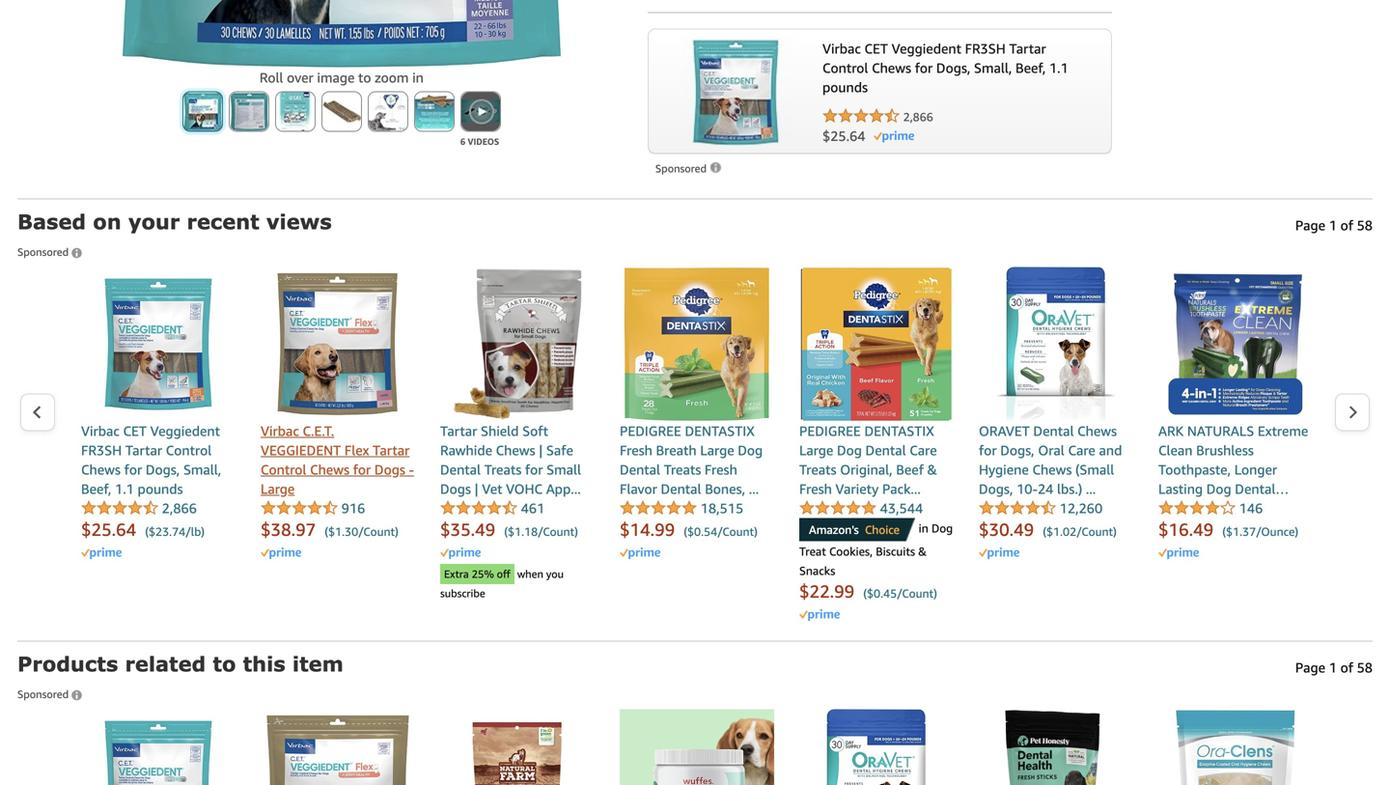 Task type: locate. For each thing, give the bounding box(es) containing it.
fresh
[[620, 442, 653, 458], [705, 461, 738, 477], [800, 481, 832, 497]]

care inside 'pedigree dentastix large dog dental care treats original, beef & fresh variety pack...'
[[910, 442, 937, 458]]

next image
[[1348, 405, 1359, 420]]

chews down the shield
[[496, 442, 536, 458]]

tartar
[[440, 423, 477, 439], [125, 442, 162, 458], [373, 442, 410, 458]]

18,515
[[701, 500, 744, 516]]

2 virbac from the left
[[261, 423, 299, 439]]

dogs, down "oravet"
[[1001, 442, 1035, 458]]

43,544
[[880, 500, 923, 516]]

vet
[[482, 481, 503, 497]]

0 vertical spatial dogs,
[[1001, 442, 1035, 458]]

$38.97 ($1.30/count)
[[261, 519, 399, 540]]

0 horizontal spatial tartar
[[125, 442, 162, 458]]

tartar up rawhide
[[440, 423, 477, 439]]

1 horizontal spatial oravet dental chews for dogs, oral care and hygiene chews (small dogs, 10-24 lbs.) blue pouch, 30 count image
[[979, 267, 1134, 421]]

1 horizontal spatial pedigree
[[800, 423, 861, 439]]

1 horizontal spatial |
[[539, 442, 543, 458]]

$35.49 ($1.18/count)
[[440, 519, 578, 540]]

fresh left variety
[[800, 481, 832, 497]]

care up beef in the bottom right of the page
[[910, 442, 937, 458]]

0 vertical spatial dogs
[[375, 461, 405, 477]]

& inside 'pedigree dentastix large dog dental care treats original, beef & fresh variety pack...'
[[928, 461, 937, 477]]

dental…
[[1235, 481, 1289, 497]]

| left safe
[[539, 442, 543, 458]]

pedigree for fresh
[[620, 423, 682, 439]]

choice
[[865, 523, 900, 536]]

1 horizontal spatial control
[[261, 461, 306, 477]]

1 vertical spatial &
[[919, 544, 927, 558]]

chews inside virbac cet veggiedent fr3sh tartar control chews for dogs, small, beef, 1.1 pounds
[[81, 461, 121, 477]]

tartar for $38.97
[[373, 442, 410, 458]]

chews down fr3sh
[[81, 461, 121, 477]]

0 horizontal spatial pedigree
[[620, 423, 682, 439]]

1 ... from the left
[[749, 481, 759, 497]]

large up 916 link
[[261, 481, 295, 497]]

dog
[[738, 442, 763, 458], [837, 442, 862, 458], [1207, 481, 1232, 497], [932, 521, 953, 535]]

1 vertical spatial page 1 of 58
[[1296, 659, 1373, 675]]

$35.49
[[440, 519, 496, 540]]

1 horizontal spatial dogs
[[440, 481, 471, 497]]

control down the veggiedent
[[261, 461, 306, 477]]

0 horizontal spatial dogs
[[375, 461, 405, 477]]

dogs, down hygiene on the bottom
[[979, 481, 1013, 497]]

amazon's
[[809, 523, 859, 536]]

veggiedent
[[261, 442, 341, 458]]

2 horizontal spatial large
[[800, 442, 834, 458]]

0 vertical spatial &
[[928, 461, 937, 477]]

treats up variety
[[800, 461, 837, 477]]

dogs
[[375, 461, 405, 477], [440, 481, 471, 497]]

in down 43,544
[[919, 521, 929, 535]]

control down veggiedent
[[166, 442, 212, 458]]

tartar inside tartar shield soft rawhide chews | safe dental treats for small dogs | vet vohc app...
[[440, 423, 477, 439]]

146 link
[[1159, 500, 1263, 517]]

products
[[17, 651, 118, 676]]

&
[[928, 461, 937, 477], [919, 544, 927, 558]]

dogs inside virbac c.e.t. veggiedent flex tartar control chews for dogs - large
[[375, 461, 405, 477]]

oravet dental chews for dogs, oral care and hygiene chews (small dogs, 10-24 lbs.) blue pouch, 30 count image
[[979, 267, 1134, 421], [800, 709, 954, 785]]

dog up the original,
[[837, 442, 862, 458]]

dentastix inside 'pedigree dentastix large dog dental care treats original, beef & fresh variety pack...'
[[865, 423, 934, 439]]

dental up oral on the bottom right of page
[[1034, 423, 1074, 439]]

58 for based on your recent views
[[1357, 217, 1373, 233]]

1 for views
[[1329, 217, 1337, 233]]

dog right 'choice'
[[932, 521, 953, 535]]

0 vertical spatial fresh
[[620, 442, 653, 458]]

dogs, up pounds
[[146, 461, 180, 477]]

0 vertical spatial control
[[166, 442, 212, 458]]

care
[[910, 442, 937, 458], [1068, 442, 1096, 458]]

sponsored for products related to this item
[[17, 688, 71, 700]]

0 vertical spatial to
[[358, 69, 371, 85]]

tartar inside virbac c.e.t. veggiedent flex tartar control chews for dogs - large
[[373, 442, 410, 458]]

... down (small
[[1086, 481, 1096, 497]]

dog up bones,
[[738, 442, 763, 458]]

1 list from the top
[[56, 267, 1334, 622]]

1 for item
[[1329, 659, 1337, 675]]

page 1 of 58 for based on your recent views
[[1296, 217, 1373, 233]]

longer
[[1235, 461, 1278, 477]]

for up 1.1
[[124, 461, 142, 477]]

0 horizontal spatial control
[[166, 442, 212, 458]]

virbac for $25.64
[[81, 423, 120, 439]]

fr3sh
[[81, 442, 122, 458]]

0 horizontal spatial dentastix
[[685, 423, 755, 439]]

|
[[539, 442, 543, 458], [475, 481, 479, 497]]

2 horizontal spatial tartar
[[440, 423, 477, 439]]

461
[[521, 500, 545, 516]]

0 vertical spatial |
[[539, 442, 543, 458]]

for inside virbac cet veggiedent fr3sh tartar control chews for dogs, small, beef, 1.1 pounds
[[124, 461, 142, 477]]

treats down breath
[[664, 461, 701, 477]]

461 link
[[440, 500, 545, 517]]

0 horizontal spatial to
[[213, 651, 236, 676]]

in right zoom
[[412, 69, 424, 85]]

0 vertical spatial page 1 of 58
[[1296, 217, 1373, 233]]

ark
[[1159, 423, 1184, 439]]

58 for products related to this item
[[1357, 659, 1373, 675]]

0 vertical spatial virbac cet veggiedent fr3sh tartar control chews for dogs, small, beef, 1.1 pounds image
[[81, 267, 236, 421]]

in
[[412, 69, 424, 85], [919, 521, 929, 535]]

1 dentastix from the left
[[685, 423, 755, 439]]

2 1 from the top
[[1329, 659, 1337, 675]]

$25.64 ($23.74/lb)
[[81, 519, 205, 540]]

2 of from the top
[[1341, 659, 1354, 675]]

6
[[460, 136, 466, 147]]

1 virbac cet veggiedent fr3sh tartar control chews for dogs, small, beef, 1.1 pounds image from the top
[[81, 267, 236, 421]]

on
[[93, 209, 121, 233]]

dental inside oravet dental chews for dogs, oral care and hygiene chews (small dogs, 10-24 lbs.) ...
[[1034, 423, 1074, 439]]

virbac for $38.97
[[261, 423, 299, 439]]

control inside virbac c.e.t. veggiedent flex tartar control chews for dogs - large
[[261, 461, 306, 477]]

to left this in the left of the page
[[213, 651, 236, 676]]

clean
[[1159, 442, 1193, 458]]

pedigree dentastix fresh breath large dog dental treats fresh flavor dental bones, ... link
[[620, 267, 774, 499]]

pedigree inside 'pedigree dentastix large dog dental care treats original, beef & fresh variety pack...'
[[800, 423, 861, 439]]

chews inside virbac c.e.t. veggiedent flex tartar control chews for dogs - large
[[310, 461, 350, 477]]

1 vertical spatial virbac cet veggiedent fr3sh tartar control chews for dogs, small, beef, 1.1 pounds image
[[81, 709, 236, 785]]

2 page from the top
[[1296, 659, 1326, 675]]

dogs, inside virbac cet veggiedent fr3sh tartar control chews for dogs, small, beef, 1.1 pounds
[[146, 461, 180, 477]]

fresh up bones,
[[705, 461, 738, 477]]

1 pedigree from the left
[[620, 423, 682, 439]]

treats inside tartar shield soft rawhide chews | safe dental treats for small dogs | vet vohc app...
[[484, 461, 522, 477]]

... inside pedigree dentastix fresh breath large dog dental treats fresh flavor dental bones, ...
[[749, 481, 759, 497]]

recent
[[187, 209, 259, 233]]

virbac up the veggiedent
[[261, 423, 299, 439]]

care inside oravet dental chews for dogs, oral care and hygiene chews (small dogs, 10-24 lbs.) ...
[[1068, 442, 1096, 458]]

dentastix inside pedigree dentastix fresh breath large dog dental treats fresh flavor dental bones, ...
[[685, 423, 755, 439]]

1 of from the top
[[1341, 217, 1354, 233]]

3 treats from the left
[[800, 461, 837, 477]]

0 horizontal spatial |
[[475, 481, 479, 497]]

sponsored link
[[656, 159, 723, 178], [17, 236, 82, 260], [17, 678, 82, 702]]

1 care from the left
[[910, 442, 937, 458]]

1 horizontal spatial ...
[[1086, 481, 1096, 497]]

... right bones,
[[749, 481, 759, 497]]

0 horizontal spatial treats
[[484, 461, 522, 477]]

wuffes chewable dog hip and joint supplement for small & medium breeds - glucosamine & chondroitin chews - dog joint supplements & vitamins - extended joint care - 60 ct image
[[620, 709, 774, 785]]

1 vertical spatial of
[[1341, 659, 1354, 675]]

2 pedigree from the left
[[800, 423, 861, 439]]

1 page 1 of 58 from the top
[[1296, 217, 1373, 233]]

shield
[[481, 423, 519, 439]]

1 vertical spatial page
[[1296, 659, 1326, 675]]

based on your recent views
[[17, 209, 332, 233]]

1 horizontal spatial virbac
[[261, 423, 299, 439]]

1 vertical spatial sponsored link
[[17, 236, 82, 260]]

beef,
[[81, 481, 111, 497]]

control inside virbac cet veggiedent fr3sh tartar control chews for dogs, small, beef, 1.1 pounds
[[166, 442, 212, 458]]

2 ... from the left
[[1086, 481, 1096, 497]]

0 horizontal spatial fresh
[[620, 442, 653, 458]]

roll
[[260, 69, 283, 85]]

rawhide
[[440, 442, 492, 458]]

1 horizontal spatial tartar
[[373, 442, 410, 458]]

over
[[287, 69, 314, 85]]

0 horizontal spatial ...
[[749, 481, 759, 497]]

for down flex
[[353, 461, 371, 477]]

1 horizontal spatial dentastix
[[865, 423, 934, 439]]

1 vertical spatial in
[[919, 521, 929, 535]]

0 vertical spatial page
[[1296, 217, 1326, 233]]

2 58 from the top
[[1357, 659, 1373, 675]]

for up hygiene on the bottom
[[979, 442, 997, 458]]

& inside in dog treat cookies, biscuits & snacks
[[919, 544, 927, 558]]

chews down oral on the bottom right of page
[[1033, 461, 1072, 477]]

dogs,
[[1001, 442, 1035, 458], [146, 461, 180, 477], [979, 481, 1013, 497]]

dentastix for dental
[[865, 423, 934, 439]]

treats up vet
[[484, 461, 522, 477]]

2 vertical spatial dogs,
[[979, 481, 1013, 497]]

roll over image to zoom in
[[260, 69, 424, 85]]

oravet
[[979, 423, 1030, 439]]

dentastix up beef in the bottom right of the page
[[865, 423, 934, 439]]

0 horizontal spatial care
[[910, 442, 937, 458]]

page
[[1296, 217, 1326, 233], [1296, 659, 1326, 675]]

list
[[56, 267, 1334, 622], [56, 709, 1334, 785]]

58
[[1357, 217, 1373, 233], [1357, 659, 1373, 675]]

large up '43,544' link
[[800, 442, 834, 458]]

tartar down "cet"
[[125, 442, 162, 458]]

0 vertical spatial list
[[56, 267, 1334, 622]]

43,544 link
[[800, 500, 923, 517]]

0 vertical spatial sponsored link
[[656, 159, 723, 178]]

pedigree up breath
[[620, 423, 682, 439]]

0 vertical spatial 1
[[1329, 217, 1337, 233]]

virbac up fr3sh
[[81, 423, 120, 439]]

tartar shield soft rawhide chews | safe dental treats for small dogs | vet vohc app... link
[[440, 267, 595, 499]]

1 horizontal spatial treats
[[664, 461, 701, 477]]

chews inside tartar shield soft rawhide chews | safe dental treats for small dogs | vet vohc app...
[[496, 442, 536, 458]]

| left vet
[[475, 481, 479, 497]]

dental up the original,
[[866, 442, 906, 458]]

2 treats from the left
[[664, 461, 701, 477]]

for up vohc
[[525, 461, 543, 477]]

fresh up flavor
[[620, 442, 653, 458]]

0 horizontal spatial oravet dental chews for dogs, oral care and hygiene chews (small dogs, 10-24 lbs.) blue pouch, 30 count image
[[800, 709, 954, 785]]

-
[[409, 461, 414, 477]]

dog up 146 link at the bottom right of page
[[1207, 481, 1232, 497]]

1 vertical spatial fresh
[[705, 461, 738, 477]]

sponsored
[[656, 162, 710, 175], [17, 246, 71, 258], [17, 688, 71, 700]]

dental down rawhide
[[440, 461, 481, 477]]

virbac
[[81, 423, 120, 439], [261, 423, 299, 439]]

2 horizontal spatial fresh
[[800, 481, 832, 497]]

large up bones,
[[700, 442, 734, 458]]

your
[[128, 209, 180, 233]]

10-
[[1017, 481, 1038, 497]]

control
[[166, 442, 212, 458], [261, 461, 306, 477]]

1 horizontal spatial care
[[1068, 442, 1096, 458]]

tartar inside virbac cet veggiedent fr3sh tartar control chews for dogs, small, beef, 1.1 pounds
[[125, 442, 162, 458]]

dogs left the '-'
[[375, 461, 405, 477]]

1.1
[[115, 481, 134, 497]]

($1.30/count)
[[325, 525, 399, 538]]

to left zoom
[[358, 69, 371, 85]]

0 vertical spatial oravet dental chews for dogs, oral care and hygiene chews (small dogs, 10-24 lbs.) blue pouch, 30 count image
[[979, 267, 1134, 421]]

& right the "biscuits"
[[919, 544, 927, 558]]

2 virbac cet veggiedent fr3sh tartar control chews for dogs, small, beef, 1.1 pounds image from the top
[[81, 709, 236, 785]]

1 horizontal spatial in
[[919, 521, 929, 535]]

1 vertical spatial |
[[475, 481, 479, 497]]

1 treats from the left
[[484, 461, 522, 477]]

1 horizontal spatial large
[[700, 442, 734, 458]]

& right beef in the bottom right of the page
[[928, 461, 937, 477]]

sponsored link for based on your recent views
[[17, 236, 82, 260]]

1 vertical spatial dogs
[[440, 481, 471, 497]]

treats inside pedigree dentastix fresh breath large dog dental treats fresh flavor dental bones, ...
[[664, 461, 701, 477]]

1 vertical spatial 58
[[1357, 659, 1373, 675]]

virbac inside virbac c.e.t. veggiedent flex tartar control chews for dogs - large
[[261, 423, 299, 439]]

0 horizontal spatial large
[[261, 481, 295, 497]]

chews down flex
[[310, 461, 350, 477]]

dogs left vet
[[440, 481, 471, 497]]

dentastix for large
[[685, 423, 755, 439]]

tartar up the '-'
[[373, 442, 410, 458]]

virbac cet veggiedent fr3sh tartar control chews for dogs, small, beef, 1.1 pounds image
[[81, 267, 236, 421], [81, 709, 236, 785]]

2 horizontal spatial treats
[[800, 461, 837, 477]]

1 vertical spatial list
[[56, 709, 1334, 785]]

1 page from the top
[[1296, 217, 1326, 233]]

of for based on your recent views
[[1341, 217, 1354, 233]]

1 vertical spatial dogs,
[[146, 461, 180, 477]]

1 1 from the top
[[1329, 217, 1337, 233]]

dental inside tartar shield soft rawhide chews | safe dental treats for small dogs | vet vohc app...
[[440, 461, 481, 477]]

dog inside pedigree dentastix fresh breath large dog dental treats fresh flavor dental bones, ...
[[738, 442, 763, 458]]

0 horizontal spatial virbac
[[81, 423, 120, 439]]

care up (small
[[1068, 442, 1096, 458]]

pedigree inside pedigree dentastix fresh breath large dog dental treats fresh flavor dental bones, ...
[[620, 423, 682, 439]]

1 virbac from the left
[[81, 423, 120, 439]]

($0.54/count)
[[684, 525, 758, 538]]

1
[[1329, 217, 1337, 233], [1329, 659, 1337, 675]]

2 vertical spatial sponsored
[[17, 688, 71, 700]]

1 vertical spatial sponsored
[[17, 246, 71, 258]]

virbac cet veggiedent fr3sh tartar control chews for dogs, small, beef, 1.1 pounds image down related
[[81, 709, 236, 785]]

treats
[[484, 461, 522, 477], [664, 461, 701, 477], [800, 461, 837, 477]]

dog inside 'pedigree dentastix large dog dental care treats original, beef & fresh variety pack...'
[[837, 442, 862, 458]]

2 vertical spatial sponsored link
[[17, 678, 82, 702]]

virbac cet veggiedent fr3sh tartar control chews for dogs, medium (pack of 30)beef,1.6 pounds image
[[122, 0, 562, 68]]

2 dentastix from the left
[[865, 423, 934, 439]]

virbac cet veggiedent fr3sh tartar control chews for dogs, small, beef, 1.1 pounds image up "cet"
[[81, 267, 236, 421]]

0 vertical spatial 58
[[1357, 217, 1373, 233]]

0 horizontal spatial in
[[412, 69, 424, 85]]

1 vertical spatial 1
[[1329, 659, 1337, 675]]

($1.18/count)
[[504, 525, 578, 538]]

large inside 'pedigree dentastix large dog dental care treats original, beef & fresh variety pack...'
[[800, 442, 834, 458]]

tartar shield soft rawhide chews | safe dental treats for small dogs | vet vohc approved | daily bone cleans teeth & gums fresh breath oral health support | usa made | (small dogs / 30 count) image
[[440, 267, 595, 421]]

virbac inside virbac cet veggiedent fr3sh tartar control chews for dogs, small, beef, 1.1 pounds
[[81, 423, 120, 439]]

($1.02/count)
[[1043, 525, 1117, 538]]

1 vertical spatial control
[[261, 461, 306, 477]]

2 vertical spatial fresh
[[800, 481, 832, 497]]

flavor
[[620, 481, 657, 497]]

list containing $25.64
[[56, 267, 1334, 622]]

1 58 from the top
[[1357, 217, 1373, 233]]

pedigree up the original,
[[800, 423, 861, 439]]

0 vertical spatial of
[[1341, 217, 1354, 233]]

dentastix up breath
[[685, 423, 755, 439]]

2 page 1 of 58 from the top
[[1296, 659, 1373, 675]]

2 care from the left
[[1068, 442, 1096, 458]]

treat
[[800, 544, 826, 558]]

leave feedback on sponsored ad element
[[656, 162, 723, 175]]

variety
[[836, 481, 879, 497]]

treats inside 'pedigree dentastix large dog dental care treats original, beef & fresh variety pack...'
[[800, 461, 837, 477]]

None submit
[[183, 92, 222, 131], [230, 92, 268, 131], [276, 92, 315, 131], [322, 92, 361, 131], [369, 92, 407, 131], [415, 92, 454, 131], [461, 92, 500, 131], [183, 92, 222, 131], [230, 92, 268, 131], [276, 92, 315, 131], [322, 92, 361, 131], [369, 92, 407, 131], [415, 92, 454, 131], [461, 92, 500, 131]]



Task type: vqa. For each thing, say whether or not it's contained in the screenshot.
left 64oz
no



Task type: describe. For each thing, give the bounding box(es) containing it.
virbac c.e.t. veggiedent flex tartar control chews for dogs - medium image
[[261, 709, 415, 785]]

tartar shield soft rawhide chews | safe dental treats for small dogs | vet vohc app...
[[440, 423, 581, 497]]

page for based on your recent views
[[1296, 217, 1326, 233]]

$38.97
[[261, 519, 316, 540]]

soft
[[522, 423, 548, 439]]

virbac c.e.t. veggiedent flex tartar control chews for dogs - large
[[261, 423, 414, 497]]

ark naturals extreme clean brushless toothpaste, longer lasting dog dental…
[[1159, 423, 1309, 497]]

pet honesty dental health fresh sticks - oral hygiene dental sticks for dogs - dental dog chews - freshen dog breath, reduce plaque + tartar - 16 sticks image
[[979, 709, 1134, 785]]

fresh inside 'pedigree dentastix large dog dental care treats original, beef & fresh variety pack...'
[[800, 481, 832, 497]]

$22.99
[[800, 581, 855, 601]]

large inside pedigree dentastix fresh breath large dog dental treats fresh flavor dental bones, ...
[[700, 442, 734, 458]]

virbac c.e.t. veggiedent flex tartar control chews for dogs - large image
[[261, 267, 415, 421]]

oral
[[1038, 442, 1065, 458]]

when you subscribe
[[440, 568, 564, 599]]

dog inside ark naturals extreme clean brushless toothpaste, longer lasting dog dental…
[[1207, 481, 1232, 497]]

oravet dental chews for dogs, oral care and hygiene chews (small dogs, 10-24 lbs.) ... link
[[979, 267, 1134, 499]]

hygiene
[[979, 461, 1029, 477]]

safe
[[546, 442, 573, 458]]

ark naturals extreme clean brushless toothpaste, longer lasting dog dental… link
[[1159, 267, 1313, 499]]

pedigree dentastix large dog dental care treats original, beef & fresh variety pack... link
[[800, 267, 954, 499]]

naturals
[[1188, 423, 1254, 439]]

916 link
[[261, 500, 365, 517]]

bones,
[[705, 481, 746, 497]]

1 vertical spatial oravet dental chews for dogs, oral care and hygiene chews (small dogs, 10-24 lbs.) blue pouch, 30 count image
[[800, 709, 954, 785]]

dental inside 'pedigree dentastix large dog dental care treats original, beef & fresh variety pack...'
[[866, 442, 906, 458]]

24
[[1038, 481, 1054, 497]]

pedigree for large
[[800, 423, 861, 439]]

cookies,
[[829, 544, 873, 558]]

18,515 link
[[620, 500, 744, 517]]

subscribe
[[440, 587, 485, 599]]

tartar for $25.64
[[125, 442, 162, 458]]

2,866
[[162, 500, 197, 516]]

pedigree dentastix large dog dental care treats original, beef & fresh variety pack...
[[800, 423, 937, 497]]

of for products related to this item
[[1341, 659, 1354, 675]]

in dog treat cookies, biscuits & snacks
[[800, 521, 953, 577]]

beef
[[896, 461, 924, 477]]

lbs.)
[[1057, 481, 1083, 497]]

extra
[[444, 568, 469, 580]]

pedigree dentastix fresh breath large dog dental treats fresh flavor dental bones, 1.46 lb. pack (28 treats) (packaging may vary) image
[[620, 267, 774, 421]]

$22.99 ($0.45/count)
[[800, 581, 937, 601]]

ora-clens oral hygiene chews for medium dogs-enzymatic dental treats for daily oral care, cleans teeth and freshens breath, reduces plaque, bacteria and tartar build up without brushing-30 chews image
[[1159, 709, 1313, 785]]

for inside oravet dental chews for dogs, oral care and hygiene chews (small dogs, 10-24 lbs.) ...
[[979, 442, 997, 458]]

(small
[[1076, 461, 1115, 477]]

dental up flavor
[[620, 461, 661, 477]]

dental up 18,515 link
[[661, 481, 702, 497]]

$30.49 ($1.02/count)
[[979, 519, 1117, 540]]

2,866 link
[[81, 500, 197, 517]]

0 vertical spatial sponsored
[[656, 162, 710, 175]]

virbac cet veggiedent fr3sh tartar control chews for dogs, small, beef, 1.1 pounds
[[81, 423, 221, 497]]

$16.49
[[1159, 519, 1214, 540]]

1 horizontal spatial to
[[358, 69, 371, 85]]

dogs inside tartar shield soft rawhide chews | safe dental treats for small dogs | vet vohc app...
[[440, 481, 471, 497]]

page for products related to this item
[[1296, 659, 1326, 675]]

lasting
[[1159, 481, 1203, 497]]

when
[[517, 568, 544, 580]]

0 vertical spatial in
[[412, 69, 424, 85]]

off
[[497, 568, 511, 580]]

item
[[292, 651, 344, 676]]

previous image
[[32, 405, 42, 420]]

916
[[342, 500, 365, 516]]

amazon's choice
[[809, 523, 900, 536]]

1 vertical spatial to
[[213, 651, 236, 676]]

veggiedent
[[150, 423, 220, 439]]

snacks
[[800, 564, 835, 577]]

breath
[[656, 442, 697, 458]]

products related to this item
[[17, 651, 344, 676]]

page 1 of 58 for products related to this item
[[1296, 659, 1373, 675]]

control for $25.64
[[166, 442, 212, 458]]

146
[[1240, 500, 1263, 516]]

for inside virbac c.e.t. veggiedent flex tartar control chews for dogs - large
[[353, 461, 371, 477]]

pedigree dentastix large dog dental care treats original, beef & fresh variety pack, 2.73 lb.pack (51 treats) image
[[800, 267, 954, 421]]

this
[[243, 651, 286, 676]]

vohc
[[506, 481, 543, 497]]

($23.74/lb)
[[145, 525, 205, 538]]

pedigree dentastix fresh breath large dog dental treats fresh flavor dental bones, ...
[[620, 423, 763, 497]]

6 videos
[[460, 136, 499, 147]]

extreme
[[1258, 423, 1309, 439]]

sponsored for based on your recent views
[[17, 246, 71, 258]]

c.e.t.
[[303, 423, 334, 439]]

extra 25% off
[[444, 568, 511, 580]]

ark naturals extreme clean brushless toothpaste, longer lasting dog dental chew for small breeds, freshens breath, helps reduce plaque and tartar, 12oz, green (47000) image
[[1159, 267, 1313, 421]]

small
[[547, 461, 581, 477]]

$30.49
[[979, 519, 1034, 540]]

2 list from the top
[[56, 709, 1334, 785]]

dog inside in dog treat cookies, biscuits & snacks
[[932, 521, 953, 535]]

virbac cet veggiedent fr3sh tartar control chews for dogs, small, beef, 1.1 pounds link
[[81, 267, 236, 499]]

12,260
[[1060, 500, 1103, 516]]

chews up and
[[1078, 423, 1117, 439]]

($0.45/count)
[[864, 586, 937, 600]]

pack...
[[883, 481, 921, 497]]

$14.99 ($0.54/count)
[[620, 519, 758, 540]]

... inside oravet dental chews for dogs, oral care and hygiene chews (small dogs, 10-24 lbs.) ...
[[1086, 481, 1096, 497]]

original,
[[840, 461, 893, 477]]

$14.99
[[620, 519, 675, 540]]

control for $38.97
[[261, 461, 306, 477]]

sponsored link for products related to this item
[[17, 678, 82, 702]]

zoom
[[375, 69, 409, 85]]

25%
[[472, 568, 494, 580]]

1 horizontal spatial fresh
[[705, 461, 738, 477]]

$16.49 ($1.37/ounce)
[[1159, 519, 1299, 540]]

oravet dental chews for dogs, oral care and hygiene chews (small dogs, 10-24 lbs.) ...
[[979, 423, 1122, 497]]

flex
[[345, 442, 369, 458]]

virbac c.e.t. veggiedent flex tartar control chews for dogs - large link
[[261, 267, 415, 499]]

large inside virbac c.e.t. veggiedent flex tartar control chews for dogs - large
[[261, 481, 295, 497]]

$25.64
[[81, 519, 136, 540]]

for inside tartar shield soft rawhide chews | safe dental treats for small dogs | vet vohc app...
[[525, 461, 543, 477]]

in inside in dog treat cookies, biscuits & snacks
[[919, 521, 929, 535]]

natural farm natbones superfood, all natural beef flavor dog treats (12 pack) - chewy beef protein treat carrots, green peas, spinach & flaxseed, natural soup bone, engaging dual texture image
[[440, 709, 595, 785]]

pounds
[[138, 481, 183, 497]]

toothpaste,
[[1159, 461, 1231, 477]]



